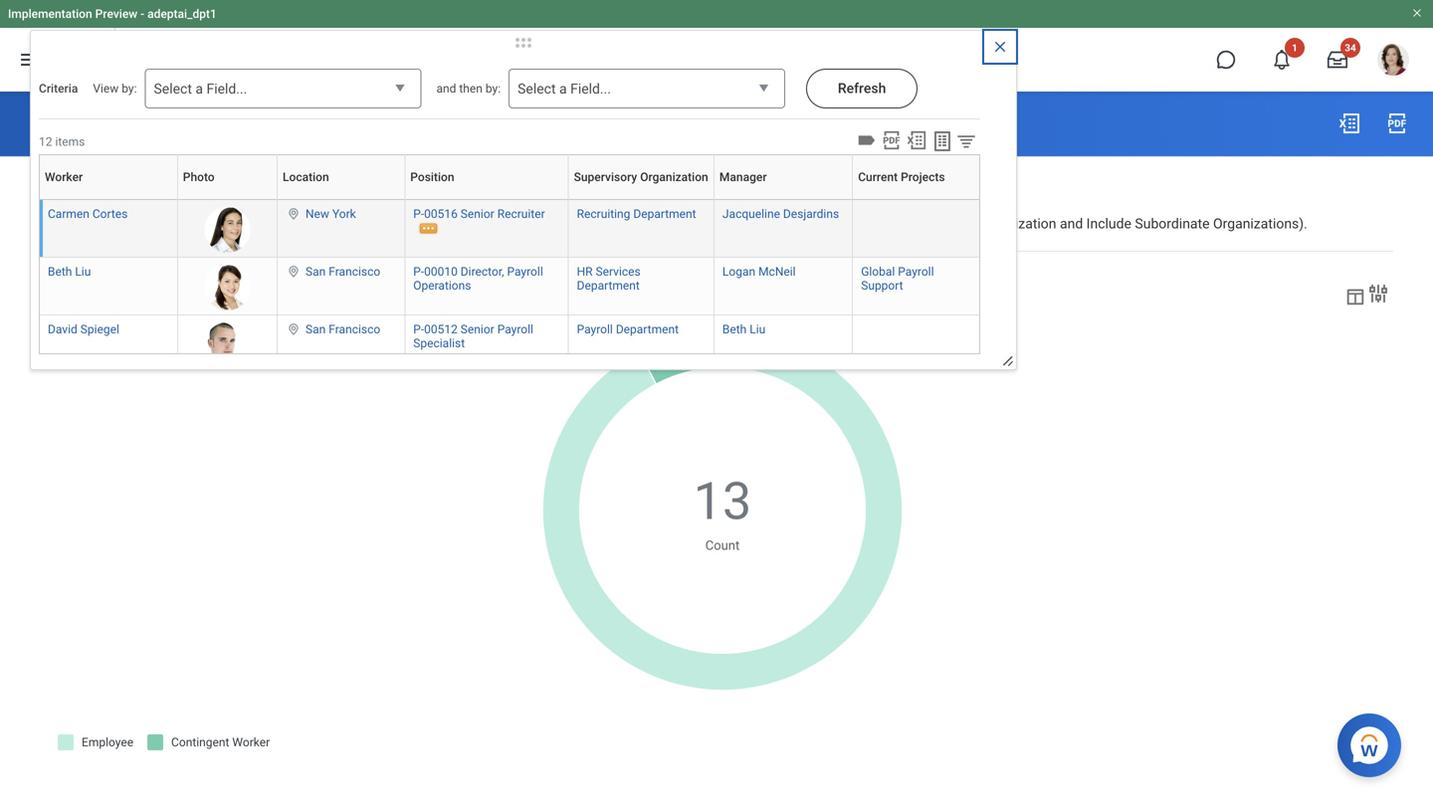 Task type: describe. For each thing, give the bounding box(es) containing it.
adeptai_dpt1
[[147, 7, 217, 21]]

1 location image from the top
[[286, 207, 302, 221]]

prompts
[[827, 216, 879, 232]]

select to filter grid data image
[[956, 130, 978, 151]]

worker inside 13 main content
[[464, 216, 508, 232]]

desjardins
[[783, 207, 839, 221]]

francisco for p-00010 director, payroll operations
[[329, 265, 380, 279]]

p-00010 director, payroll operations
[[413, 265, 543, 293]]

carmen cortes link
[[48, 203, 128, 221]]

export to worksheets image
[[931, 129, 955, 153]]

jacqueline
[[723, 207, 780, 221]]

select a field... button
[[509, 69, 785, 109]]

new york
[[306, 207, 356, 221]]

projects
[[901, 170, 945, 184]]

jacqueline desjardins
[[723, 207, 839, 221]]

carmen cortes
[[48, 207, 128, 221]]

view printable version (pdf) image for tag 'icon'
[[881, 129, 903, 151]]

configure and view chart data image
[[1367, 282, 1391, 305]]

liu for beth liu link to the right
[[750, 323, 766, 336]]

employee's photo (beth liu) image
[[204, 265, 250, 311]]

beth liu for beth liu link to the right
[[723, 323, 766, 336]]

refresh
[[838, 80, 886, 97]]

carmen
[[48, 207, 89, 221]]

location image for operations
[[286, 265, 302, 279]]

liu for beth liu link to the top
[[75, 265, 91, 279]]

select for select a field... popup button
[[518, 81, 556, 97]]

san for p-00010 director, payroll operations
[[306, 265, 326, 279]]

organization inside button
[[640, 170, 708, 184]]

13
[[694, 471, 752, 531]]

implementation preview -   adeptai_dpt1 banner
[[0, 0, 1433, 92]]

operations
[[413, 279, 471, 293]]

1
[[1292, 42, 1298, 54]]

a for select a field... dropdown button
[[195, 81, 203, 97]]

beth for beth liu link to the top
[[48, 265, 72, 279]]

hr inside 13 main content
[[146, 168, 165, 185]]

2 on from the left
[[883, 216, 898, 232]]

00010
[[424, 265, 458, 279]]

current
[[858, 170, 898, 184]]

p- for 00010
[[413, 265, 424, 279]]

photo
[[183, 170, 215, 184]]

supervisory inside 13 main content
[[902, 216, 975, 232]]

by
[[262, 216, 276, 232]]

workforce mix link
[[40, 113, 170, 136]]

criteria
[[39, 82, 78, 96]]

implementation preview -   adeptai_dpt1
[[8, 7, 217, 21]]

global payroll support link
[[861, 261, 934, 293]]

jacqueline desjardins link
[[723, 203, 839, 221]]

logan mcneil link
[[723, 261, 796, 279]]

payroll inside p-00010 director, payroll operations
[[507, 265, 543, 279]]

services for hr services department link to the right
[[596, 265, 641, 279]]

resize modal image
[[1001, 354, 1016, 369]]

p-00512 senior payroll specialist
[[413, 323, 533, 350]]

workforce
[[196, 216, 258, 232]]

san for p-00512 senior payroll specialist
[[306, 323, 326, 336]]

2 organizations from the left
[[495, 170, 581, 186]]

position button
[[410, 154, 576, 199]]

david spiegel
[[48, 323, 119, 336]]

export to excel image
[[906, 129, 928, 151]]

manager button
[[720, 154, 860, 199]]

tag image
[[856, 129, 878, 151]]

"prompted"
[[623, 216, 692, 232]]

of
[[180, 216, 192, 232]]

13 button
[[694, 467, 755, 536]]

mcneil
[[759, 265, 796, 279]]

yes
[[601, 170, 624, 186]]

p-00516 senior recruiter link
[[413, 203, 545, 221]]

payroll inside p-00512 senior payroll specialist
[[497, 323, 533, 336]]

preview
[[95, 7, 138, 21]]

location
[[283, 170, 329, 184]]

beth for beth liu link to the right
[[723, 323, 747, 336]]

and then by:
[[436, 82, 501, 96]]

refresh button
[[806, 69, 918, 109]]

-
[[141, 7, 144, 21]]

workforce
[[40, 113, 133, 136]]

supervisory organization
[[574, 170, 708, 184]]

support
[[861, 279, 903, 293]]

supervisory organization button
[[574, 154, 722, 199]]

employee
[[302, 216, 363, 232]]

supervisory inside button
[[574, 170, 637, 184]]

1 the from the left
[[85, 216, 104, 232]]

director,
[[461, 265, 504, 279]]

count
[[706, 538, 740, 553]]

york
[[332, 207, 356, 221]]

implementation
[[8, 7, 92, 21]]

new york link
[[306, 203, 356, 221]]

13 count
[[694, 471, 752, 553]]

worker button
[[45, 154, 185, 199]]

1 vertical spatial include
[[1087, 216, 1132, 232]]

field... for select a field... popup button
[[570, 81, 611, 97]]

2 the from the left
[[279, 216, 299, 232]]

specialist
[[413, 336, 465, 350]]

logan
[[723, 265, 756, 279]]

34
[[1345, 42, 1356, 54]]

cortes
[[92, 207, 128, 221]]

san francisco link for p-00512 senior payroll specialist
[[306, 319, 380, 336]]

current projects button
[[858, 170, 975, 184]]

view printable version (pdf) image for export to excel image
[[1386, 111, 1410, 135]]

manager inside 13 main content
[[695, 216, 750, 232]]

1 horizontal spatial hr services department
[[577, 265, 641, 293]]

then
[[459, 82, 483, 96]]

mix.
[[511, 216, 538, 232]]

1 horizontal spatial and
[[436, 82, 456, 96]]

profile logan mcneil image
[[1378, 44, 1410, 80]]

a for select a field... popup button
[[559, 81, 567, 97]]

san francisco for p-00010 director, payroll operations
[[306, 265, 380, 279]]

0 horizontal spatial and
[[366, 216, 389, 232]]

include subordinate organizations element
[[601, 158, 624, 188]]



Task type: vqa. For each thing, say whether or not it's contained in the screenshot.
RELATED ACTIONS icon
no



Task type: locate. For each thing, give the bounding box(es) containing it.
1 vertical spatial beth
[[723, 323, 747, 336]]

0 vertical spatial beth liu
[[48, 265, 91, 279]]

organizations).
[[1213, 216, 1308, 232]]

0 horizontal spatial include
[[366, 170, 412, 186]]

beth liu for beth liu link to the top
[[48, 265, 91, 279]]

position
[[410, 170, 454, 184]]

hr services department link up workforce
[[146, 168, 298, 185]]

global
[[861, 265, 895, 279]]

dashboard,
[[754, 216, 824, 232]]

2 san francisco from the top
[[306, 323, 380, 336]]

manager up the chevron up icon
[[695, 216, 750, 232]]

the right shows
[[85, 216, 104, 232]]

p- for 00516
[[413, 207, 424, 221]]

organization
[[640, 170, 708, 184], [978, 216, 1057, 232]]

francisco down employee
[[329, 265, 380, 279]]

0 horizontal spatial a
[[195, 81, 203, 97]]

items
[[55, 135, 85, 149]]

recruiter
[[497, 207, 545, 221]]

view by:
[[93, 82, 137, 96]]

worker down "12 items"
[[45, 170, 83, 184]]

1 a from the left
[[195, 81, 203, 97]]

workforce mix - table image
[[1345, 285, 1367, 307]]

p- down the position
[[413, 207, 424, 221]]

select for select a field... dropdown button
[[154, 81, 192, 97]]

13 main content
[[0, 92, 1433, 784]]

1 horizontal spatial select a field...
[[518, 81, 611, 97]]

2 location image from the top
[[286, 265, 302, 279]]

1 horizontal spatial select
[[518, 81, 556, 97]]

1 san francisco from the top
[[306, 265, 380, 279]]

san
[[306, 265, 326, 279], [306, 323, 326, 336]]

12
[[39, 135, 52, 149]]

0 horizontal spatial beth
[[48, 265, 72, 279]]

san francisco left "specialist"
[[306, 323, 380, 336]]

1 vertical spatial san francisco link
[[306, 319, 380, 336]]

1 vertical spatial services
[[596, 265, 641, 279]]

senior right 00512
[[461, 323, 494, 336]]

0 horizontal spatial hr services department link
[[146, 168, 298, 185]]

3 the from the left
[[600, 216, 619, 232]]

hr
[[146, 168, 165, 185], [577, 265, 593, 279]]

0 vertical spatial senior
[[461, 207, 494, 221]]

subordinate
[[416, 170, 491, 186], [1135, 216, 1210, 232]]

0 horizontal spatial beth liu link
[[48, 261, 91, 279]]

1 vertical spatial liu
[[750, 323, 766, 336]]

worker inside worker button
[[45, 170, 83, 184]]

senior
[[461, 207, 494, 221], [461, 323, 494, 336]]

0 horizontal spatial worker
[[45, 170, 83, 184]]

david
[[48, 323, 77, 336]]

1 vertical spatial hr services department link
[[577, 261, 641, 293]]

location image for specialist
[[286, 323, 302, 336]]

the down yes
[[600, 216, 619, 232]]

services
[[168, 168, 221, 185], [596, 265, 641, 279]]

0 vertical spatial p-
[[413, 207, 424, 221]]

breakdown
[[108, 216, 176, 232]]

location button
[[283, 154, 412, 199]]

1 horizontal spatial the
[[279, 216, 299, 232]]

1 horizontal spatial field...
[[570, 81, 611, 97]]

services inside 13 main content
[[168, 168, 221, 185]]

1 horizontal spatial a
[[559, 81, 567, 97]]

1 vertical spatial p-
[[413, 265, 424, 279]]

00512
[[424, 323, 458, 336]]

0 vertical spatial beth liu link
[[48, 261, 91, 279]]

a down adeptai_dpt1
[[195, 81, 203, 97]]

global payroll support
[[861, 265, 934, 293]]

beth down shows
[[48, 265, 72, 279]]

inbox large image
[[1328, 50, 1348, 70]]

0 vertical spatial services
[[168, 168, 221, 185]]

0 vertical spatial organization
[[640, 170, 708, 184]]

san francisco for p-00512 senior payroll specialist
[[306, 323, 380, 336]]

san francisco link for p-00010 director, payroll operations
[[306, 261, 380, 279]]

liu down shows
[[75, 265, 91, 279]]

select a field... down 'move modal' icon
[[518, 81, 611, 97]]

1 vertical spatial hr
[[577, 265, 593, 279]]

1 button
[[1260, 38, 1305, 82]]

senior for recruiter
[[461, 207, 494, 221]]

12 items
[[39, 135, 85, 149]]

1 horizontal spatial view printable version (pdf) image
[[1386, 111, 1410, 135]]

by:
[[122, 82, 137, 96], [486, 82, 501, 96]]

supervisory down projects
[[902, 216, 975, 232]]

2 vertical spatial location image
[[286, 323, 302, 336]]

close image
[[992, 39, 1008, 55]]

a inside popup button
[[559, 81, 567, 97]]

hr inside hr services department
[[577, 265, 593, 279]]

hr services department inside 13 main content
[[146, 168, 298, 185]]

payroll
[[507, 265, 543, 279], [898, 265, 934, 279], [497, 323, 533, 336], [577, 323, 613, 336]]

2 select from the left
[[518, 81, 556, 97]]

1 on from the left
[[581, 216, 596, 232]]

view printable version (pdf) image right tag 'icon'
[[881, 129, 903, 151]]

0 horizontal spatial hr
[[146, 168, 165, 185]]

p-00512 senior payroll specialist link
[[413, 319, 533, 350]]

supervisory up recruiting
[[574, 170, 637, 184]]

san francisco link down employee
[[306, 261, 380, 279]]

beth liu down shows
[[48, 265, 91, 279]]

contingent
[[393, 216, 461, 232]]

the right by
[[279, 216, 299, 232]]

field... for select a field... dropdown button
[[207, 81, 247, 97]]

spiegel
[[80, 323, 119, 336]]

field... inside dropdown button
[[207, 81, 247, 97]]

chevron up image
[[705, 240, 729, 256]]

hr services department up workforce
[[146, 168, 298, 185]]

2 a from the left
[[559, 81, 567, 97]]

1 horizontal spatial organizations
[[495, 170, 581, 186]]

employee's photo (david spiegel) image
[[204, 323, 250, 368]]

logan mcneil
[[723, 265, 796, 279]]

2 by: from the left
[[486, 82, 501, 96]]

0 vertical spatial beth
[[48, 265, 72, 279]]

1 san from the top
[[306, 265, 326, 279]]

1 horizontal spatial by:
[[486, 82, 501, 96]]

justify image
[[18, 48, 42, 72]]

0 horizontal spatial supervisory
[[574, 170, 637, 184]]

view
[[93, 82, 119, 96]]

department inside 13 main content
[[224, 168, 298, 185]]

1 by: from the left
[[122, 82, 137, 96]]

0 vertical spatial san francisco
[[306, 265, 380, 279]]

0 vertical spatial include
[[366, 170, 412, 186]]

recruiting department link
[[577, 203, 696, 221]]

payroll inside global payroll support
[[898, 265, 934, 279]]

senior for payroll
[[461, 323, 494, 336]]

0 horizontal spatial select a field...
[[154, 81, 247, 97]]

current projects
[[858, 170, 945, 184]]

subordinate left organizations).
[[1135, 216, 1210, 232]]

beth liu
[[48, 265, 91, 279], [723, 323, 766, 336]]

1 horizontal spatial liu
[[750, 323, 766, 336]]

0 horizontal spatial subordinate
[[416, 170, 491, 186]]

san francisco down employee
[[306, 265, 380, 279]]

move modal image
[[504, 31, 544, 55]]

liu
[[75, 265, 91, 279], [750, 323, 766, 336]]

san francisco link
[[306, 261, 380, 279], [306, 319, 380, 336]]

beth down the logan
[[723, 323, 747, 336]]

recruiting
[[577, 207, 631, 221]]

beth
[[48, 265, 72, 279], [723, 323, 747, 336]]

1 horizontal spatial on
[[883, 216, 898, 232]]

0 horizontal spatial organizations
[[40, 170, 127, 186]]

notifications large image
[[1272, 50, 1292, 70]]

include subordinate organizations
[[366, 170, 581, 186]]

on
[[581, 216, 596, 232], [883, 216, 898, 232]]

1 vertical spatial supervisory
[[902, 216, 975, 232]]

0 horizontal spatial the
[[85, 216, 104, 232]]

(used
[[541, 216, 577, 232]]

1 select a field... from the left
[[154, 81, 247, 97]]

location image
[[286, 207, 302, 221], [286, 265, 302, 279], [286, 323, 302, 336]]

shows
[[40, 216, 81, 232]]

payroll department
[[577, 323, 679, 336]]

photo button
[[183, 154, 285, 199]]

p-00516 senior recruiter
[[413, 207, 545, 221]]

2 san from the top
[[306, 323, 326, 336]]

1 horizontal spatial organization
[[978, 216, 1057, 232]]

1 francisco from the top
[[329, 265, 380, 279]]

manager up the jacqueline
[[720, 170, 767, 184]]

0 vertical spatial subordinate
[[416, 170, 491, 186]]

1 vertical spatial san francisco
[[306, 323, 380, 336]]

1 vertical spatial location image
[[286, 265, 302, 279]]

select inside popup button
[[518, 81, 556, 97]]

payroll department link
[[577, 319, 679, 336]]

0 vertical spatial hr services department
[[146, 168, 298, 185]]

services up of
[[168, 168, 221, 185]]

1 vertical spatial san
[[306, 323, 326, 336]]

toolbar
[[853, 129, 980, 154]]

0 vertical spatial worker
[[45, 170, 83, 184]]

1 senior from the top
[[461, 207, 494, 221]]

services inside hr services department
[[596, 265, 641, 279]]

liu down the logan mcneil
[[750, 323, 766, 336]]

1 field... from the left
[[207, 81, 247, 97]]

1 horizontal spatial subordinate
[[1135, 216, 1210, 232]]

and
[[436, 82, 456, 96], [366, 216, 389, 232], [1060, 216, 1083, 232]]

p- down contingent
[[413, 265, 424, 279]]

0 vertical spatial san francisco link
[[306, 261, 380, 279]]

1 vertical spatial beth liu link
[[723, 319, 766, 336]]

subordinate up the 00516
[[416, 170, 491, 186]]

david spiegel link
[[48, 319, 119, 336]]

0 horizontal spatial services
[[168, 168, 221, 185]]

view printable version (pdf) image
[[1386, 111, 1410, 135], [881, 129, 903, 151]]

0 vertical spatial francisco
[[329, 265, 380, 279]]

1 vertical spatial subordinate
[[1135, 216, 1210, 232]]

shows the breakdown of workforce by the employee and contingent worker mix. (used on the "prompted" manager dashboard, prompts on supervisory organization and include subordinate organizations).
[[40, 216, 1308, 232]]

select down 'move modal' icon
[[518, 81, 556, 97]]

hr services department link inside 13 main content
[[146, 168, 298, 185]]

export to excel image
[[1338, 111, 1362, 135]]

2 san francisco link from the top
[[306, 319, 380, 336]]

department inside hr services department
[[577, 279, 640, 293]]

senior down include subordinate organizations
[[461, 207, 494, 221]]

view printable version (pdf) image right export to excel image
[[1386, 111, 1410, 135]]

1 vertical spatial worker
[[464, 216, 508, 232]]

hr services department up payroll department link at the top left of the page
[[577, 265, 641, 293]]

san francisco link left "specialist"
[[306, 319, 380, 336]]

manager inside button
[[720, 170, 767, 184]]

1 vertical spatial senior
[[461, 323, 494, 336]]

worker left the mix.
[[464, 216, 508, 232]]

0 horizontal spatial beth liu
[[48, 265, 91, 279]]

location image right employee's photo (beth liu)
[[286, 265, 302, 279]]

senior inside p-00512 senior payroll specialist
[[461, 323, 494, 336]]

p- down the "operations"
[[413, 323, 424, 336]]

0 vertical spatial hr
[[146, 168, 165, 185]]

change selection image
[[235, 114, 259, 138]]

2 vertical spatial p-
[[413, 323, 424, 336]]

0 vertical spatial san
[[306, 265, 326, 279]]

1 horizontal spatial services
[[596, 265, 641, 279]]

0 horizontal spatial hr services department
[[146, 168, 298, 185]]

a inside dropdown button
[[195, 81, 203, 97]]

1 vertical spatial beth liu
[[723, 323, 766, 336]]

00516
[[424, 207, 458, 221]]

1 horizontal spatial worker
[[464, 216, 508, 232]]

select up mix
[[154, 81, 192, 97]]

1 vertical spatial organization
[[978, 216, 1057, 232]]

senior inside p-00516 senior recruiter link
[[461, 207, 494, 221]]

close environment banner image
[[1412, 7, 1423, 19]]

0 vertical spatial hr services department link
[[146, 168, 298, 185]]

location image right employee's photo (david spiegel)
[[286, 323, 302, 336]]

2 francisco from the top
[[329, 323, 380, 336]]

1 san francisco link from the top
[[306, 261, 380, 279]]

2 field... from the left
[[570, 81, 611, 97]]

2 senior from the top
[[461, 323, 494, 336]]

hr left photo
[[146, 168, 165, 185]]

select inside dropdown button
[[154, 81, 192, 97]]

p-
[[413, 207, 424, 221], [413, 265, 424, 279], [413, 323, 424, 336]]

by: right the then
[[486, 82, 501, 96]]

employee's photo (carmen cortes) image
[[204, 207, 250, 253]]

1 vertical spatial manager
[[695, 216, 750, 232]]

include
[[366, 170, 412, 186], [1087, 216, 1132, 232]]

p- inside p-00512 senior payroll specialist
[[413, 323, 424, 336]]

mix
[[138, 113, 170, 136]]

select a field... for select a field... popup button
[[518, 81, 611, 97]]

san down employee
[[306, 265, 326, 279]]

department
[[224, 168, 298, 185], [633, 207, 696, 221], [577, 279, 640, 293], [616, 323, 679, 336]]

p-00010 director, payroll operations link
[[413, 261, 543, 293]]

san right employee's photo (david spiegel)
[[306, 323, 326, 336]]

3 location image from the top
[[286, 323, 302, 336]]

1 organizations from the left
[[40, 170, 127, 186]]

34 button
[[1316, 38, 1361, 82]]

0 horizontal spatial view printable version (pdf) image
[[881, 129, 903, 151]]

field... up change selection icon
[[207, 81, 247, 97]]

francisco left "specialist"
[[329, 323, 380, 336]]

0 horizontal spatial liu
[[75, 265, 91, 279]]

0 vertical spatial supervisory
[[574, 170, 637, 184]]

p- inside p-00010 director, payroll operations
[[413, 265, 424, 279]]

1 vertical spatial hr services department
[[577, 265, 641, 293]]

0 vertical spatial liu
[[75, 265, 91, 279]]

location image left new on the top left
[[286, 207, 302, 221]]

a
[[195, 81, 203, 97], [559, 81, 567, 97]]

0 horizontal spatial organization
[[640, 170, 708, 184]]

worker
[[45, 170, 83, 184], [464, 216, 508, 232]]

services for hr services department link within 13 main content
[[168, 168, 221, 185]]

recruiting department
[[577, 207, 696, 221]]

2 horizontal spatial the
[[600, 216, 619, 232]]

0 vertical spatial location image
[[286, 207, 302, 221]]

select a field... inside popup button
[[518, 81, 611, 97]]

hr down (used
[[577, 265, 593, 279]]

beth liu link down shows
[[48, 261, 91, 279]]

p- for 00512
[[413, 323, 424, 336]]

beth liu link down the logan
[[723, 319, 766, 336]]

1 horizontal spatial supervisory
[[902, 216, 975, 232]]

1 select from the left
[[154, 81, 192, 97]]

1 horizontal spatial beth liu link
[[723, 319, 766, 336]]

1 horizontal spatial beth liu
[[723, 323, 766, 336]]

0 horizontal spatial on
[[581, 216, 596, 232]]

0 horizontal spatial field...
[[207, 81, 247, 97]]

select a field... up mix
[[154, 81, 247, 97]]

1 horizontal spatial hr
[[577, 265, 593, 279]]

1 p- from the top
[[413, 207, 424, 221]]

2 p- from the top
[[413, 265, 424, 279]]

select a field... inside dropdown button
[[154, 81, 247, 97]]

services up payroll department link at the top left of the page
[[596, 265, 641, 279]]

organization inside 13 main content
[[978, 216, 1057, 232]]

on right prompts
[[883, 216, 898, 232]]

francisco
[[329, 265, 380, 279], [329, 323, 380, 336]]

by: right view
[[122, 82, 137, 96]]

3 p- from the top
[[413, 323, 424, 336]]

select a field... button
[[145, 69, 422, 109]]

new
[[306, 207, 329, 221]]

organizations up recruiter
[[495, 170, 581, 186]]

1 horizontal spatial include
[[1087, 216, 1132, 232]]

beth liu link
[[48, 261, 91, 279], [723, 319, 766, 336]]

1 vertical spatial francisco
[[329, 323, 380, 336]]

2 select a field... from the left
[[518, 81, 611, 97]]

hr services department
[[146, 168, 298, 185], [577, 265, 641, 293]]

1 horizontal spatial beth
[[723, 323, 747, 336]]

workforce mix
[[40, 113, 170, 136]]

beth liu down the logan
[[723, 323, 766, 336]]

1 horizontal spatial hr services department link
[[577, 261, 641, 293]]

a right the then
[[559, 81, 567, 97]]

0 horizontal spatial by:
[[122, 82, 137, 96]]

2 horizontal spatial and
[[1060, 216, 1083, 232]]

0 horizontal spatial select
[[154, 81, 192, 97]]

hr services department link up payroll department link at the top left of the page
[[577, 261, 641, 293]]

organizations up carmen cortes link
[[40, 170, 127, 186]]

0 vertical spatial manager
[[720, 170, 767, 184]]

francisco for p-00512 senior payroll specialist
[[329, 323, 380, 336]]

field... inside popup button
[[570, 81, 611, 97]]

field... up include subordinate organizations element
[[570, 81, 611, 97]]

on right (used
[[581, 216, 596, 232]]

select a field... for select a field... dropdown button
[[154, 81, 247, 97]]



